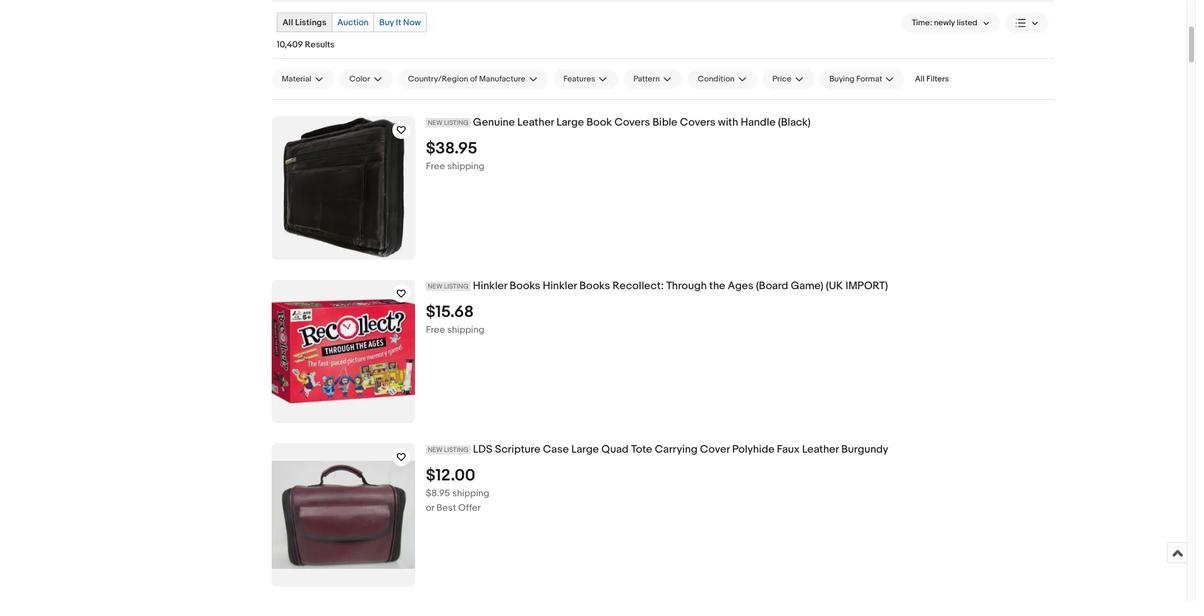 Task type: vqa. For each thing, say whether or not it's contained in the screenshot.
bottom the All
yes



Task type: describe. For each thing, give the bounding box(es) containing it.
new listing lds scripture case large quad tote carrying cover polyhide faux leather burgundy
[[428, 444, 888, 456]]

0 vertical spatial large
[[556, 116, 584, 129]]

0 vertical spatial leather
[[517, 116, 554, 129]]

$38.95 free shipping
[[426, 139, 484, 172]]

listing inside new listing lds scripture case large quad tote carrying cover polyhide faux leather burgundy
[[444, 446, 469, 454]]

quad
[[601, 444, 629, 456]]

new listing hinkler books hinkler books recollect: through the ages (board game) (uk import)
[[428, 280, 888, 293]]

buy it now
[[379, 17, 421, 28]]

new for $38.95
[[428, 119, 442, 127]]

filters
[[926, 74, 949, 84]]

features button
[[553, 69, 618, 89]]

listing for $38.95
[[444, 119, 469, 127]]

$8.95
[[426, 488, 450, 500]]

lds scripture case large quad tote carrying cover polyhide faux leather burgundy image
[[272, 461, 415, 569]]

burgundy
[[841, 444, 888, 456]]

shipping for $38.95
[[447, 160, 484, 172]]

country/region of manufacture
[[408, 74, 525, 84]]

2 covers from the left
[[680, 116, 716, 129]]

carrying
[[655, 444, 698, 456]]

price
[[772, 74, 791, 84]]

through
[[666, 280, 707, 293]]

view: list view image
[[1015, 16, 1039, 29]]

all for all listings
[[282, 17, 293, 28]]

all listings link
[[277, 13, 332, 32]]

features
[[563, 74, 595, 84]]

all listings
[[282, 17, 327, 28]]

free for $15.68
[[426, 324, 445, 336]]

all for all filters
[[915, 74, 925, 84]]

1 books from the left
[[510, 280, 540, 293]]

pattern
[[633, 74, 660, 84]]

buying
[[829, 74, 855, 84]]

color
[[349, 74, 370, 84]]

condition
[[698, 74, 735, 84]]

material
[[282, 74, 311, 84]]

material button
[[272, 69, 334, 89]]

2 hinkler from the left
[[543, 280, 577, 293]]

condition button
[[688, 69, 757, 89]]

listing for $15.68
[[444, 282, 469, 291]]

import)
[[846, 280, 888, 293]]

now
[[403, 17, 421, 28]]

new inside new listing lds scripture case large quad tote carrying cover polyhide faux leather burgundy
[[428, 446, 442, 454]]

hinkler books hinkler books recollect: through the ages (board game) (uk import) image
[[272, 299, 415, 404]]

(uk
[[826, 280, 843, 293]]

pattern button
[[623, 69, 683, 89]]

1 vertical spatial leather
[[802, 444, 839, 456]]

genuine leather large book covers bible covers with handle (black) image
[[277, 116, 409, 260]]

all filters
[[915, 74, 949, 84]]

ages
[[728, 280, 754, 293]]

tote
[[631, 444, 652, 456]]

auction link
[[332, 13, 374, 32]]



Task type: locate. For each thing, give the bounding box(es) containing it.
shipping
[[447, 160, 484, 172], [447, 324, 484, 336], [452, 488, 489, 500]]

leather right faux
[[802, 444, 839, 456]]

book
[[586, 116, 612, 129]]

large right the case
[[571, 444, 599, 456]]

1 horizontal spatial hinkler
[[543, 280, 577, 293]]

shipping up offer
[[452, 488, 489, 500]]

polyhide
[[732, 444, 774, 456]]

leather
[[517, 116, 554, 129], [802, 444, 839, 456]]

1 hinkler from the left
[[473, 280, 507, 293]]

free inside $38.95 free shipping
[[426, 160, 445, 172]]

0 horizontal spatial hinkler
[[473, 280, 507, 293]]

time: newly listed
[[912, 18, 977, 28]]

shipping inside $12.00 $8.95 shipping or best offer
[[452, 488, 489, 500]]

newly
[[934, 18, 955, 28]]

faux
[[777, 444, 800, 456]]

3 new from the top
[[428, 446, 442, 454]]

listing up $38.95
[[444, 119, 469, 127]]

10,409
[[277, 39, 303, 50]]

shipping down $38.95
[[447, 160, 484, 172]]

1 vertical spatial shipping
[[447, 324, 484, 336]]

2 free from the top
[[426, 324, 445, 336]]

1 vertical spatial listing
[[444, 282, 469, 291]]

shipping down $15.68
[[447, 324, 484, 336]]

best
[[436, 502, 456, 514]]

scripture
[[495, 444, 541, 456]]

buying format
[[829, 74, 882, 84]]

results
[[305, 39, 335, 50]]

$12.00
[[426, 466, 475, 486]]

1 horizontal spatial books
[[579, 280, 610, 293]]

new inside new listing hinkler books hinkler books recollect: through the ages (board game) (uk import)
[[428, 282, 442, 291]]

new listing genuine leather large book covers bible covers with handle (black)
[[428, 116, 811, 129]]

all
[[282, 17, 293, 28], [915, 74, 925, 84]]

2 new from the top
[[428, 282, 442, 291]]

1 horizontal spatial covers
[[680, 116, 716, 129]]

0 vertical spatial free
[[426, 160, 445, 172]]

listing inside "new listing genuine leather large book covers bible covers with handle (black)"
[[444, 119, 469, 127]]

time: newly listed button
[[902, 13, 1000, 33]]

case
[[543, 444, 569, 456]]

2 listing from the top
[[444, 282, 469, 291]]

2 books from the left
[[579, 280, 610, 293]]

listing inside new listing hinkler books hinkler books recollect: through the ages (board game) (uk import)
[[444, 282, 469, 291]]

$38.95
[[426, 139, 477, 158]]

1 new from the top
[[428, 119, 442, 127]]

lds
[[473, 444, 492, 456]]

buy
[[379, 17, 394, 28]]

free for $38.95
[[426, 160, 445, 172]]

listing up $15.68
[[444, 282, 469, 291]]

0 vertical spatial new
[[428, 119, 442, 127]]

free down $15.68
[[426, 324, 445, 336]]

listed
[[957, 18, 977, 28]]

0 horizontal spatial books
[[510, 280, 540, 293]]

the
[[709, 280, 725, 293]]

1 horizontal spatial all
[[915, 74, 925, 84]]

recollect:
[[613, 280, 664, 293]]

1 vertical spatial free
[[426, 324, 445, 336]]

offer
[[458, 502, 481, 514]]

books
[[510, 280, 540, 293], [579, 280, 610, 293]]

0 vertical spatial shipping
[[447, 160, 484, 172]]

1 vertical spatial large
[[571, 444, 599, 456]]

free inside $15.68 free shipping
[[426, 324, 445, 336]]

of
[[470, 74, 477, 84]]

format
[[856, 74, 882, 84]]

auction
[[337, 17, 369, 28]]

with
[[718, 116, 738, 129]]

(board
[[756, 280, 788, 293]]

shipping inside $38.95 free shipping
[[447, 160, 484, 172]]

covers left with
[[680, 116, 716, 129]]

2 vertical spatial shipping
[[452, 488, 489, 500]]

1 horizontal spatial leather
[[802, 444, 839, 456]]

new up $15.68
[[428, 282, 442, 291]]

listings
[[295, 17, 327, 28]]

2 vertical spatial listing
[[444, 446, 469, 454]]

handle
[[741, 116, 776, 129]]

new up $38.95
[[428, 119, 442, 127]]

price button
[[762, 69, 814, 89]]

all up 10,409
[[282, 17, 293, 28]]

bible
[[652, 116, 677, 129]]

shipping for $15.68
[[447, 324, 484, 336]]

time:
[[912, 18, 932, 28]]

0 vertical spatial all
[[282, 17, 293, 28]]

all filters button
[[910, 69, 954, 89]]

1 covers from the left
[[614, 116, 650, 129]]

color button
[[339, 69, 393, 89]]

2 vertical spatial new
[[428, 446, 442, 454]]

10,409 results
[[277, 39, 335, 50]]

buy it now link
[[374, 13, 426, 32]]

game)
[[791, 280, 823, 293]]

or
[[426, 502, 434, 514]]

covers
[[614, 116, 650, 129], [680, 116, 716, 129]]

all left filters
[[915, 74, 925, 84]]

$12.00 $8.95 shipping or best offer
[[426, 466, 489, 514]]

new
[[428, 119, 442, 127], [428, 282, 442, 291], [428, 446, 442, 454]]

it
[[396, 17, 401, 28]]

1 vertical spatial all
[[915, 74, 925, 84]]

free down $38.95
[[426, 160, 445, 172]]

cover
[[700, 444, 730, 456]]

new up the $12.00
[[428, 446, 442, 454]]

new inside "new listing genuine leather large book covers bible covers with handle (black)"
[[428, 119, 442, 127]]

0 horizontal spatial covers
[[614, 116, 650, 129]]

0 horizontal spatial all
[[282, 17, 293, 28]]

large
[[556, 116, 584, 129], [571, 444, 599, 456]]

all inside 'button'
[[915, 74, 925, 84]]

new for $15.68
[[428, 282, 442, 291]]

leather right "genuine"
[[517, 116, 554, 129]]

listing up the $12.00
[[444, 446, 469, 454]]

$15.68
[[426, 303, 474, 322]]

listing
[[444, 119, 469, 127], [444, 282, 469, 291], [444, 446, 469, 454]]

1 vertical spatial new
[[428, 282, 442, 291]]

free
[[426, 160, 445, 172], [426, 324, 445, 336]]

shipping inside $15.68 free shipping
[[447, 324, 484, 336]]

$15.68 free shipping
[[426, 303, 484, 336]]

0 horizontal spatial leather
[[517, 116, 554, 129]]

(black)
[[778, 116, 811, 129]]

covers left bible
[[614, 116, 650, 129]]

genuine
[[473, 116, 515, 129]]

hinkler
[[473, 280, 507, 293], [543, 280, 577, 293]]

country/region
[[408, 74, 468, 84]]

buying format button
[[819, 69, 905, 89]]

country/region of manufacture button
[[398, 69, 548, 89]]

1 free from the top
[[426, 160, 445, 172]]

0 vertical spatial listing
[[444, 119, 469, 127]]

manufacture
[[479, 74, 525, 84]]

large left book
[[556, 116, 584, 129]]

3 listing from the top
[[444, 446, 469, 454]]

1 listing from the top
[[444, 119, 469, 127]]



